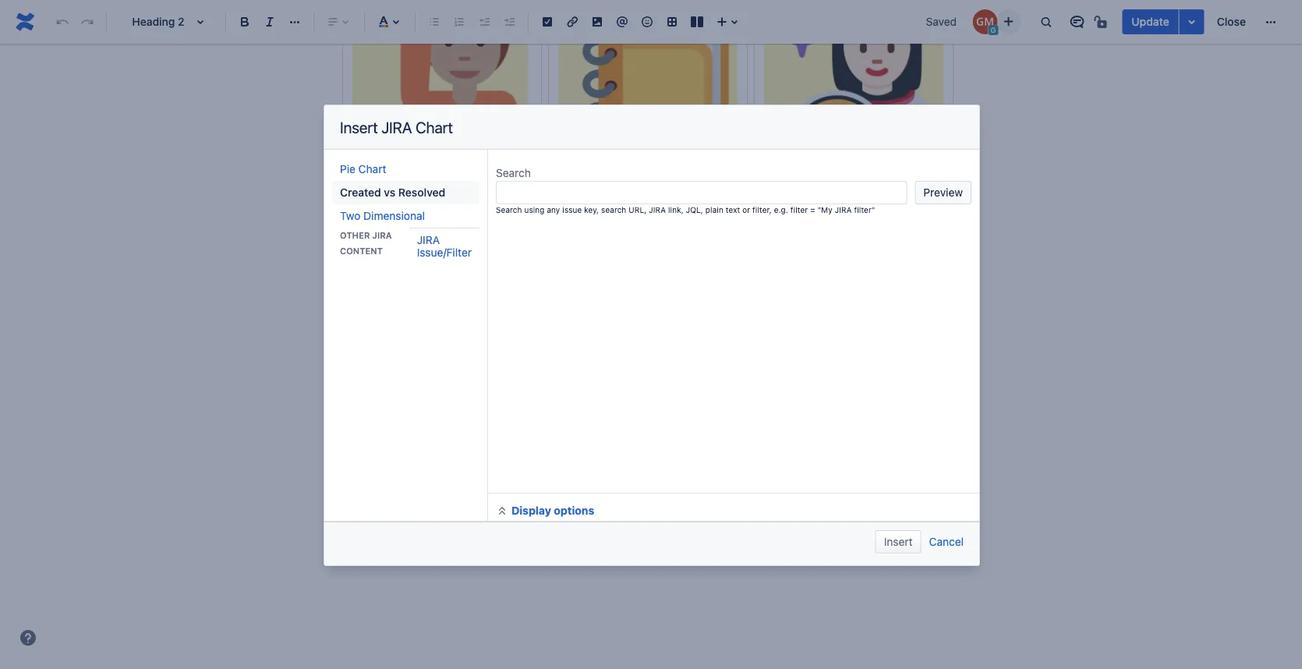 Task type: vqa. For each thing, say whether or not it's contained in the screenshot.
first Getting started in Confluence link from the top
no



Task type: describe. For each thing, give the bounding box(es) containing it.
jira up onboarding
[[382, 118, 412, 136]]

content
[[340, 246, 383, 256]]

meeting
[[642, 181, 688, 195]]

insert button
[[876, 530, 922, 554]]

create a blog post to share news and announcements with your team and company.
[[374, 367, 761, 403]]

team
[[352, 238, 387, 255]]

filter
[[791, 205, 808, 214]]

1 vertical spatial and
[[374, 389, 395, 403]]

share for news
[[495, 367, 526, 382]]

team inside create a blog post to share news and announcements with your team and company.
[[733, 367, 761, 382]]

them
[[837, 181, 866, 196]]

list them here
[[814, 181, 894, 196]]

cancel
[[930, 536, 964, 548]]

add links to meeting notes
[[574, 181, 722, 195]]

a for create a blog post to share team news. it will automatically appear here once it's published.
[[392, 268, 399, 283]]

display
[[512, 504, 551, 517]]

url,
[[629, 205, 647, 214]]

close
[[1217, 15, 1247, 28]]

display options
[[512, 504, 595, 517]]

will
[[584, 268, 602, 283]]

adjust update settings image
[[1183, 12, 1202, 31]]

created
[[340, 186, 381, 199]]

confluence image
[[12, 9, 37, 34]]

onboarding
[[385, 147, 462, 164]]

two dimensional
[[340, 209, 425, 222]]

add resources for new hires
[[364, 177, 521, 192]]

"my
[[818, 205, 833, 214]]

e.g.
[[774, 205, 789, 214]]

mention image
[[613, 12, 632, 31]]

plain
[[706, 205, 724, 214]]

pie chart button
[[332, 158, 480, 181]]

search for search
[[496, 167, 531, 179]]

undo ⌘z image
[[53, 12, 72, 31]]

news inside create a blog post to share news and announcements with your team and company.
[[529, 367, 558, 382]]

it's
[[784, 268, 800, 283]]

saved
[[926, 15, 957, 28]]

faqs
[[465, 147, 500, 164]]

jira left link, on the top of the page
[[649, 205, 666, 214]]

create a blog post to share team news. it will automatically appear here once it's published.
[[352, 268, 861, 283]]

any
[[547, 205, 560, 214]]

to for news.
[[458, 268, 469, 283]]

created vs resolved
[[340, 186, 446, 199]]

post for team
[[430, 268, 455, 283]]

team news
[[352, 238, 425, 255]]

your
[[705, 367, 730, 382]]

close button
[[1208, 9, 1256, 34]]

search
[[601, 205, 627, 214]]

0 horizontal spatial team
[[507, 268, 535, 283]]

numbered list ⌘⇧7 image
[[450, 12, 469, 31]]

options
[[554, 504, 595, 517]]

chart inside button
[[359, 163, 387, 176]]

list
[[814, 181, 834, 196]]

add image, video, or file image
[[588, 12, 607, 31]]

update button
[[1123, 9, 1179, 34]]

two
[[340, 209, 361, 222]]

table image
[[663, 12, 682, 31]]

0 vertical spatial to
[[628, 181, 639, 195]]

pie chart
[[340, 163, 387, 176]]

add for add resources for new hires
[[364, 177, 387, 192]]

Search text field
[[496, 181, 907, 204]]

filter"
[[854, 205, 876, 214]]

links
[[600, 181, 625, 195]]

giulia masi image
[[973, 9, 998, 34]]

once
[[753, 268, 781, 283]]

action item image
[[538, 12, 557, 31]]

other
[[340, 231, 370, 241]]

=
[[811, 205, 816, 214]]

jql,
[[686, 205, 704, 214]]

add for add links to meeting notes
[[574, 181, 597, 195]]

other jira content
[[340, 231, 392, 256]]

vs
[[384, 186, 396, 199]]

text
[[726, 205, 740, 214]]

create for create a blog post to share team news. it will automatically appear here once it's published.
[[352, 268, 389, 283]]



Task type: locate. For each thing, give the bounding box(es) containing it.
pie
[[340, 163, 356, 176]]

1 vertical spatial blog
[[425, 367, 449, 382]]

chart up "onboarding faqs"
[[416, 118, 453, 136]]

1 horizontal spatial insert
[[884, 536, 913, 548]]

0 horizontal spatial here
[[725, 268, 750, 283]]

search using any issue key, search url, jira link, jql, plain text or filter, e.g. filter = "my jira filter"
[[496, 205, 876, 214]]

create down content
[[352, 268, 389, 283]]

two dimensional button
[[332, 204, 480, 228]]

1 horizontal spatial add
[[574, 181, 597, 195]]

announcements
[[586, 367, 675, 382]]

blog
[[402, 268, 427, 283], [425, 367, 449, 382]]

1 horizontal spatial and
[[561, 367, 582, 382]]

post for news
[[452, 367, 477, 382]]

1 search from the top
[[496, 167, 531, 179]]

0 vertical spatial search
[[496, 167, 531, 179]]

add down pie chart
[[364, 177, 387, 192]]

link image
[[563, 12, 582, 31]]

1 vertical spatial to
[[458, 268, 469, 283]]

blog inside create a blog post to share news and announcements with your team and company.
[[425, 367, 449, 382]]

blog for create a blog post to share news and announcements with your team and company.
[[425, 367, 449, 382]]

to inside create a blog post to share news and announcements with your team and company.
[[480, 367, 492, 382]]

automatically
[[605, 268, 679, 283]]

bold ⌘b image
[[236, 12, 254, 31]]

dimensional
[[364, 209, 425, 222]]

0 vertical spatial chart
[[416, 118, 453, 136]]

and left company. at the bottom of the page
[[374, 389, 395, 403]]

1 vertical spatial team
[[733, 367, 761, 382]]

0 horizontal spatial add
[[364, 177, 387, 192]]

0 vertical spatial create
[[352, 268, 389, 283]]

preview button
[[915, 181, 972, 204]]

post inside create a blog post to share news and announcements with your team and company.
[[452, 367, 477, 382]]

jira inside other jira content
[[372, 231, 392, 241]]

redo ⌘⇧z image
[[78, 12, 97, 31]]

Main content area, start typing to enter text. text field
[[342, 0, 954, 557]]

issue
[[563, 205, 582, 214]]

team right your
[[733, 367, 761, 382]]

0 horizontal spatial insert
[[340, 118, 378, 136]]

jira down the "two dimensional" button on the top of the page
[[417, 234, 440, 247]]

1 vertical spatial search
[[496, 205, 522, 214]]

post
[[430, 268, 455, 283], [452, 367, 477, 382]]

insert jira chart
[[340, 118, 453, 136]]

jira issue/filter
[[417, 234, 472, 259]]

1 vertical spatial share
[[495, 367, 526, 382]]

for
[[448, 177, 464, 192]]

here left once
[[725, 268, 750, 283]]

0 vertical spatial blog
[[402, 268, 427, 283]]

0 horizontal spatial chart
[[359, 163, 387, 176]]

hires
[[493, 177, 521, 192]]

a for create a blog post to share news and announcements with your team and company.
[[415, 367, 421, 382]]

jira issue/filter button
[[409, 229, 495, 264]]

jira
[[382, 118, 412, 136], [649, 205, 666, 214], [835, 205, 852, 214], [372, 231, 392, 241], [417, 234, 440, 247]]

it
[[574, 268, 581, 283]]

new
[[467, 177, 490, 192]]

1 horizontal spatial here
[[869, 181, 894, 196]]

insert up pie chart
[[340, 118, 378, 136]]

search
[[496, 167, 531, 179], [496, 205, 522, 214]]

share for team
[[472, 268, 503, 283]]

outdent ⇧tab image
[[475, 12, 494, 31]]

indent tab image
[[500, 12, 519, 31]]

news
[[391, 238, 425, 255], [529, 367, 558, 382]]

link,
[[668, 205, 684, 214]]

or
[[743, 205, 750, 214]]

layouts image
[[688, 12, 707, 31]]

team
[[507, 268, 535, 283], [733, 367, 761, 382]]

preview
[[924, 186, 963, 199]]

0 horizontal spatial and
[[374, 389, 395, 403]]

company.
[[399, 389, 452, 403]]

chart
[[416, 118, 453, 136], [359, 163, 387, 176]]

create
[[352, 268, 389, 283], [374, 367, 412, 382]]

search down faqs
[[496, 167, 531, 179]]

created vs resolved button
[[332, 181, 480, 204]]

0 vertical spatial a
[[392, 268, 399, 283]]

1 horizontal spatial to
[[480, 367, 492, 382]]

key,
[[584, 205, 599, 214]]

1 vertical spatial news
[[529, 367, 558, 382]]

a inside create a blog post to share news and announcements with your team and company.
[[415, 367, 421, 382]]

a up company. at the bottom of the page
[[415, 367, 421, 382]]

1 horizontal spatial team
[[733, 367, 761, 382]]

share
[[472, 268, 503, 283], [495, 367, 526, 382]]

0 vertical spatial team
[[507, 268, 535, 283]]

italic ⌘i image
[[261, 12, 279, 31]]

1 vertical spatial here
[[725, 268, 750, 283]]

blog up company. at the bottom of the page
[[425, 367, 449, 382]]

0 horizontal spatial a
[[392, 268, 399, 283]]

published.
[[803, 268, 861, 283]]

to for and
[[480, 367, 492, 382]]

notes
[[691, 181, 722, 195]]

0 vertical spatial insert
[[340, 118, 378, 136]]

resources
[[390, 177, 445, 192]]

blog for create a blog post to share team news. it will automatically appear here once it's published.
[[402, 268, 427, 283]]

jira right "my
[[835, 205, 852, 214]]

add
[[364, 177, 387, 192], [574, 181, 597, 195]]

0 vertical spatial news
[[391, 238, 425, 255]]

a down team news
[[392, 268, 399, 283]]

search down hires
[[496, 205, 522, 214]]

1 vertical spatial create
[[374, 367, 412, 382]]

1 vertical spatial post
[[452, 367, 477, 382]]

emoji image
[[638, 12, 657, 31]]

insert
[[340, 118, 378, 136], [884, 536, 913, 548]]

issue/filter
[[417, 246, 472, 259]]

jira down two dimensional
[[372, 231, 392, 241]]

insert inside button
[[884, 536, 913, 548]]

0 vertical spatial post
[[430, 268, 455, 283]]

0 vertical spatial and
[[561, 367, 582, 382]]

with
[[678, 367, 702, 382]]

a
[[392, 268, 399, 283], [415, 367, 421, 382]]

appear
[[683, 268, 722, 283]]

here up filter"
[[869, 181, 894, 196]]

create up company. at the bottom of the page
[[374, 367, 412, 382]]

1 vertical spatial chart
[[359, 163, 387, 176]]

and left announcements
[[561, 367, 582, 382]]

insert for insert
[[884, 536, 913, 548]]

using
[[525, 205, 545, 214]]

jira inside jira issue/filter
[[417, 234, 440, 247]]

insert for insert jira chart
[[340, 118, 378, 136]]

2 vertical spatial to
[[480, 367, 492, 382]]

bullet list ⌘⇧8 image
[[425, 12, 444, 31]]

1 horizontal spatial chart
[[416, 118, 453, 136]]

1 vertical spatial a
[[415, 367, 421, 382]]

1 horizontal spatial news
[[529, 367, 558, 382]]

1 vertical spatial insert
[[884, 536, 913, 548]]

share inside create a blog post to share news and announcements with your team and company.
[[495, 367, 526, 382]]

chart right 'pie'
[[359, 163, 387, 176]]

create for create a blog post to share news and announcements with your team and company.
[[374, 367, 412, 382]]

insert left cancel
[[884, 536, 913, 548]]

confluence image
[[12, 9, 37, 34]]

0 vertical spatial share
[[472, 268, 503, 283]]

2 search from the top
[[496, 205, 522, 214]]

cancel link
[[930, 530, 964, 554]]

1 horizontal spatial a
[[415, 367, 421, 382]]

display options link
[[496, 504, 595, 517]]

search for search using any issue key, search url, jira link, jql, plain text or filter, e.g. filter = "my jira filter"
[[496, 205, 522, 214]]

2 horizontal spatial to
[[628, 181, 639, 195]]

resolved
[[399, 186, 446, 199]]

filter,
[[753, 205, 772, 214]]

news.
[[538, 268, 570, 283]]

0 horizontal spatial to
[[458, 268, 469, 283]]

0 horizontal spatial news
[[391, 238, 425, 255]]

create inside create a blog post to share news and announcements with your team and company.
[[374, 367, 412, 382]]

onboarding faqs
[[385, 147, 500, 164]]

update
[[1132, 15, 1170, 28]]

here
[[869, 181, 894, 196], [725, 268, 750, 283]]

to
[[628, 181, 639, 195], [458, 268, 469, 283], [480, 367, 492, 382]]

add up key, in the top of the page
[[574, 181, 597, 195]]

0 vertical spatial here
[[869, 181, 894, 196]]

team left news.
[[507, 268, 535, 283]]

blog down 'issue/filter'
[[402, 268, 427, 283]]

and
[[561, 367, 582, 382], [374, 389, 395, 403]]



